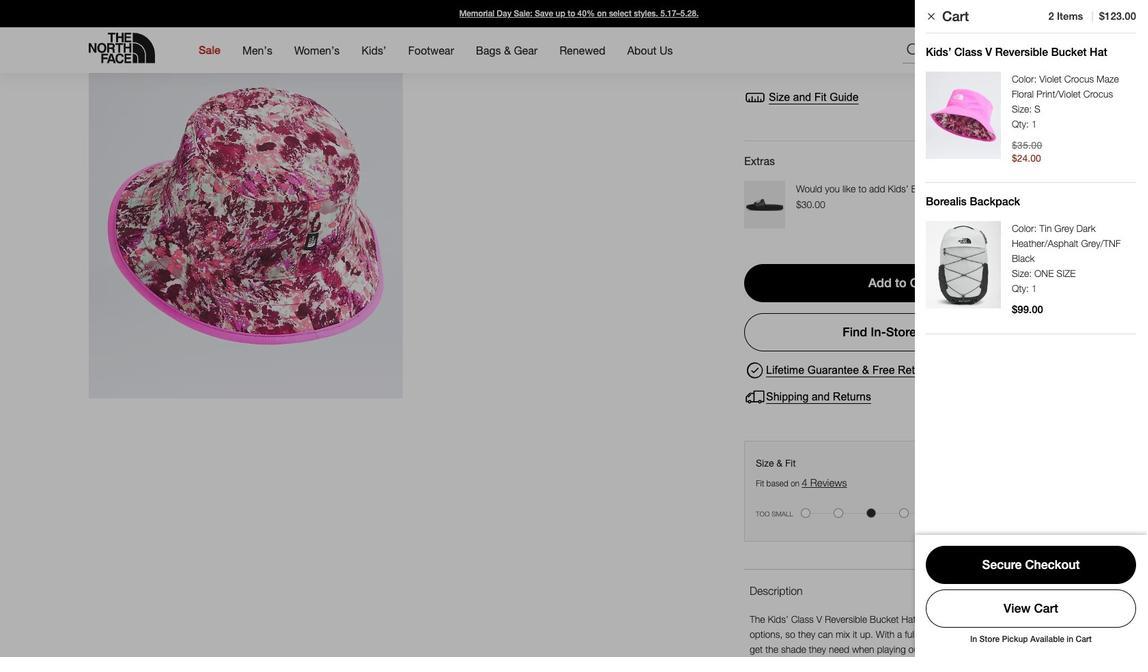 Task type: describe. For each thing, give the bounding box(es) containing it.
borealis backpack image
[[926, 221, 1001, 309]]

search all image
[[906, 42, 922, 58]]

0 horizontal spatial close image
[[926, 11, 937, 22]]

kids' class v reversible bucket hat image
[[926, 72, 1001, 159]]

Search search field
[[903, 37, 1026, 64]]

the north face home page image
[[89, 33, 155, 64]]



Task type: locate. For each thing, give the bounding box(es) containing it.
list box
[[745, 44, 1059, 70]]

1 horizontal spatial close image
[[1039, 11, 1057, 17]]

close image
[[1039, 11, 1057, 17], [926, 11, 937, 22]]

kids' base camp slides iii image
[[745, 181, 786, 229]]



Task type: vqa. For each thing, say whether or not it's contained in the screenshot.
THE CATEGORY dropdown button
no



